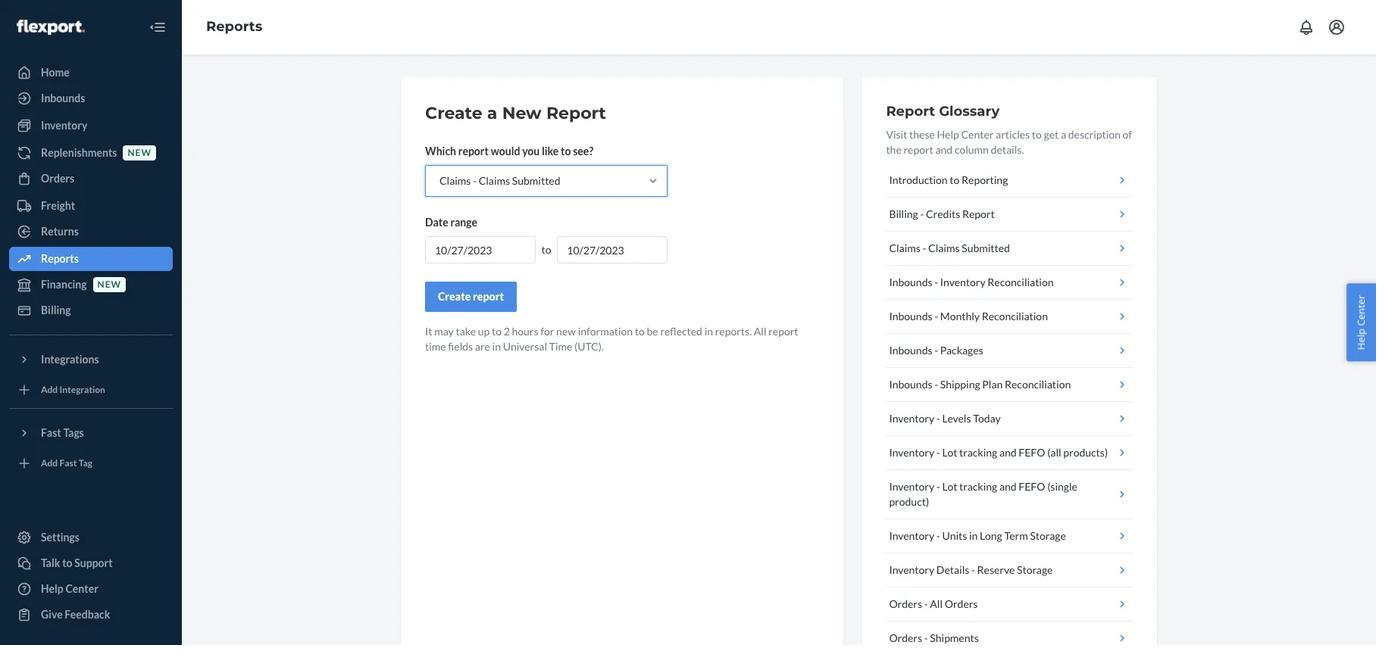Task type: locate. For each thing, give the bounding box(es) containing it.
new inside it may take up to 2 hours for new information to be reflected in reports. all report time fields are in universal time (utc).
[[556, 325, 576, 338]]

report inside button
[[962, 208, 995, 221]]

- left shipments
[[924, 632, 928, 645]]

report for billing - credits report
[[962, 208, 995, 221]]

- inside the inbounds - monthly reconciliation button
[[935, 310, 938, 323]]

open account menu image
[[1328, 18, 1346, 36]]

1 horizontal spatial all
[[930, 598, 943, 611]]

orders up orders - shipments
[[889, 598, 922, 611]]

close navigation image
[[149, 18, 167, 36]]

visit
[[886, 128, 907, 141]]

billing inside button
[[889, 208, 918, 221]]

inventory - lot tracking and fefo (single product)
[[889, 480, 1077, 508]]

tracking down the "today"
[[959, 446, 997, 459]]

report right reports.
[[769, 325, 798, 338]]

inbounds
[[41, 92, 85, 105], [889, 276, 932, 289], [889, 310, 932, 323], [889, 344, 932, 357], [889, 378, 932, 391]]

1 vertical spatial new
[[97, 279, 121, 291]]

in left the long
[[969, 530, 978, 543]]

billing
[[889, 208, 918, 221], [41, 304, 71, 317]]

in left reports.
[[704, 325, 713, 338]]

- left levels
[[936, 412, 940, 425]]

reflected
[[660, 325, 702, 338]]

a right get
[[1061, 128, 1066, 141]]

0 vertical spatial all
[[754, 325, 766, 338]]

0 horizontal spatial all
[[754, 325, 766, 338]]

inbounds - inventory reconciliation
[[889, 276, 1054, 289]]

1 horizontal spatial billing
[[889, 208, 918, 221]]

inventory up orders - all orders
[[889, 564, 934, 577]]

claims down billing - credits report
[[889, 242, 921, 255]]

help inside help center link
[[41, 583, 63, 596]]

claims
[[440, 174, 471, 187], [479, 174, 510, 187], [889, 242, 921, 255], [928, 242, 960, 255]]

and left column
[[935, 143, 953, 156]]

2 horizontal spatial center
[[1354, 295, 1368, 326]]

2 vertical spatial and
[[999, 480, 1017, 493]]

talk to support button
[[9, 552, 173, 576]]

visit these help center articles to get a description of the report and column details.
[[886, 128, 1132, 156]]

1 tracking from the top
[[959, 446, 997, 459]]

1 vertical spatial lot
[[942, 480, 957, 493]]

0 vertical spatial fast
[[41, 427, 61, 440]]

orders for orders - all orders
[[889, 598, 922, 611]]

report glossary
[[886, 103, 1000, 120]]

0 vertical spatial billing
[[889, 208, 918, 221]]

reconciliation
[[988, 276, 1054, 289], [982, 310, 1048, 323], [1005, 378, 1071, 391]]

0 horizontal spatial report
[[546, 103, 606, 124]]

orders up shipments
[[945, 598, 978, 611]]

help center link
[[9, 577, 173, 602]]

0 vertical spatial claims - claims submitted
[[440, 174, 560, 187]]

reconciliation inside inbounds - inventory reconciliation button
[[988, 276, 1054, 289]]

1 vertical spatial help
[[1354, 329, 1368, 350]]

report up the see?
[[546, 103, 606, 124]]

2 tracking from the top
[[959, 480, 997, 493]]

inventory - units in long term storage button
[[886, 520, 1133, 554]]

0 vertical spatial fefo
[[1019, 446, 1045, 459]]

in
[[704, 325, 713, 338], [492, 340, 501, 353], [969, 530, 978, 543]]

- for orders - shipments button
[[924, 632, 928, 645]]

add down fast tags
[[41, 458, 58, 469]]

0 horizontal spatial help
[[41, 583, 63, 596]]

1 vertical spatial a
[[1061, 128, 1066, 141]]

inventory - units in long term storage
[[889, 530, 1066, 543]]

inventory inside inventory - levels today button
[[889, 412, 934, 425]]

2 vertical spatial help
[[41, 583, 63, 596]]

billing down financing
[[41, 304, 71, 317]]

it may take up to 2 hours for new information to be reflected in reports. all report time fields are in universal time (utc).
[[425, 325, 798, 353]]

reconciliation down the inbounds - packages button
[[1005, 378, 1071, 391]]

fast left the tags
[[41, 427, 61, 440]]

storage
[[1030, 530, 1066, 543], [1017, 564, 1053, 577]]

2 add from the top
[[41, 458, 58, 469]]

inventory up monthly
[[940, 276, 986, 289]]

fast tags button
[[9, 421, 173, 446]]

0 horizontal spatial help center
[[41, 583, 98, 596]]

- for inventory - levels today button on the right of page
[[936, 412, 940, 425]]

add left the integration
[[41, 385, 58, 396]]

a left new
[[487, 103, 497, 124]]

orders - all orders button
[[886, 588, 1133, 622]]

all right reports.
[[754, 325, 766, 338]]

1 vertical spatial reconciliation
[[982, 310, 1048, 323]]

billing down introduction
[[889, 208, 918, 221]]

inbounds up the inbounds - monthly reconciliation
[[889, 276, 932, 289]]

0 vertical spatial add
[[41, 385, 58, 396]]

new for replenishments
[[128, 147, 152, 159]]

claims - claims submitted down would
[[440, 174, 560, 187]]

in right 'are'
[[492, 340, 501, 353]]

inventory inside inbounds - inventory reconciliation button
[[940, 276, 986, 289]]

report down these
[[904, 143, 933, 156]]

1 horizontal spatial help center
[[1354, 295, 1368, 350]]

1 horizontal spatial new
[[128, 147, 152, 159]]

- up orders - shipments
[[924, 598, 928, 611]]

storage right reserve
[[1017, 564, 1053, 577]]

10/27/2023
[[435, 244, 492, 257], [567, 244, 624, 257]]

lot down 'inventory - levels today' at the right
[[942, 446, 957, 459]]

0 vertical spatial reconciliation
[[988, 276, 1054, 289]]

and down inventory - levels today button on the right of page
[[999, 446, 1017, 459]]

0 horizontal spatial new
[[97, 279, 121, 291]]

- inside the inbounds - packages button
[[935, 344, 938, 357]]

orders link
[[9, 167, 173, 191]]

inventory - lot tracking and fefo (all products) button
[[886, 436, 1133, 471]]

- for the billing - credits report button in the right of the page
[[920, 208, 924, 221]]

fast left tag
[[59, 458, 77, 469]]

- inside inbounds - shipping plan reconciliation button
[[935, 378, 938, 391]]

1 vertical spatial all
[[930, 598, 943, 611]]

inventory inside inventory details - reserve storage button
[[889, 564, 934, 577]]

universal
[[503, 340, 547, 353]]

shipping
[[940, 378, 980, 391]]

and inside inventory - lot tracking and fefo (single product)
[[999, 480, 1017, 493]]

orders inside orders - shipments button
[[889, 632, 922, 645]]

2 vertical spatial new
[[556, 325, 576, 338]]

- down billing - credits report
[[923, 242, 926, 255]]

report for create a new report
[[546, 103, 606, 124]]

tracking inside inventory - lot tracking and fefo (single product)
[[959, 480, 997, 493]]

2 vertical spatial reconciliation
[[1005, 378, 1071, 391]]

2 horizontal spatial help
[[1354, 329, 1368, 350]]

credits
[[926, 208, 960, 221]]

inventory for inventory - lot tracking and fefo (all products)
[[889, 446, 934, 459]]

inventory inside inventory link
[[41, 119, 87, 132]]

returns
[[41, 225, 79, 238]]

0 vertical spatial help
[[937, 128, 959, 141]]

- inside inventory - units in long term storage button
[[936, 530, 940, 543]]

1 vertical spatial create
[[438, 290, 471, 303]]

add
[[41, 385, 58, 396], [41, 458, 58, 469]]

inventory for inventory - levels today
[[889, 412, 934, 425]]

0 horizontal spatial a
[[487, 103, 497, 124]]

1 horizontal spatial help
[[937, 128, 959, 141]]

create up may
[[438, 290, 471, 303]]

- inside inventory - lot tracking and fefo (single product)
[[936, 480, 940, 493]]

report up these
[[886, 103, 935, 120]]

report down 'reporting'
[[962, 208, 995, 221]]

fefo left (single
[[1019, 480, 1045, 493]]

1 vertical spatial fefo
[[1019, 480, 1045, 493]]

talk
[[41, 557, 60, 570]]

fast
[[41, 427, 61, 440], [59, 458, 77, 469]]

reports.
[[715, 325, 752, 338]]

0 horizontal spatial reports link
[[9, 247, 173, 271]]

storage right term
[[1030, 530, 1066, 543]]

details.
[[991, 143, 1024, 156]]

1 horizontal spatial reports link
[[206, 18, 262, 35]]

fefo
[[1019, 446, 1045, 459], [1019, 480, 1045, 493]]

help center
[[1354, 295, 1368, 350], [41, 583, 98, 596]]

1 vertical spatial storage
[[1017, 564, 1053, 577]]

reports
[[206, 18, 262, 35], [41, 252, 79, 265]]

add fast tag
[[41, 458, 92, 469]]

help center inside button
[[1354, 295, 1368, 350]]

inventory for inventory - units in long term storage
[[889, 530, 934, 543]]

1 horizontal spatial in
[[704, 325, 713, 338]]

billing for billing
[[41, 304, 71, 317]]

2 horizontal spatial new
[[556, 325, 576, 338]]

inventory down 'inventory - levels today' at the right
[[889, 446, 934, 459]]

1 10/27/2023 from the left
[[435, 244, 492, 257]]

create up which
[[425, 103, 482, 124]]

- inside inventory - levels today button
[[936, 412, 940, 425]]

are
[[475, 340, 490, 353]]

1 horizontal spatial claims - claims submitted
[[889, 242, 1010, 255]]

inbounds down home
[[41, 92, 85, 105]]

open notifications image
[[1297, 18, 1315, 36]]

settings
[[41, 531, 80, 544]]

inventory - lot tracking and fefo (all products)
[[889, 446, 1108, 459]]

0 vertical spatial create
[[425, 103, 482, 124]]

inbounds up inbounds - packages
[[889, 310, 932, 323]]

create inside button
[[438, 290, 471, 303]]

reconciliation down inbounds - inventory reconciliation button
[[982, 310, 1048, 323]]

1 vertical spatial reports
[[41, 252, 79, 265]]

inventory
[[41, 119, 87, 132], [940, 276, 986, 289], [889, 412, 934, 425], [889, 446, 934, 459], [889, 480, 934, 493], [889, 530, 934, 543], [889, 564, 934, 577]]

report inside it may take up to 2 hours for new information to be reflected in reports. all report time fields are in universal time (utc).
[[769, 325, 798, 338]]

inventory up replenishments
[[41, 119, 87, 132]]

lot inside inventory - lot tracking and fefo (all products) button
[[942, 446, 957, 459]]

inbounds for inbounds - shipping plan reconciliation
[[889, 378, 932, 391]]

1 horizontal spatial submitted
[[962, 242, 1010, 255]]

orders down orders - all orders
[[889, 632, 922, 645]]

all up orders - shipments
[[930, 598, 943, 611]]

fefo for (all
[[1019, 446, 1045, 459]]

0 horizontal spatial center
[[66, 583, 98, 596]]

inbounds left the packages
[[889, 344, 932, 357]]

to inside visit these help center articles to get a description of the report and column details.
[[1032, 128, 1042, 141]]

and down inventory - lot tracking and fefo (all products) button
[[999, 480, 1017, 493]]

claims - claims submitted down 'credits'
[[889, 242, 1010, 255]]

- for inbounds - shipping plan reconciliation button
[[935, 378, 938, 391]]

2
[[504, 325, 510, 338]]

orders inside orders link
[[41, 172, 74, 185]]

submitted inside the claims - claims submitted button
[[962, 242, 1010, 255]]

inbounds - monthly reconciliation
[[889, 310, 1048, 323]]

talk to support
[[41, 557, 113, 570]]

- left shipping
[[935, 378, 938, 391]]

0 horizontal spatial 10/27/2023
[[435, 244, 492, 257]]

1 vertical spatial billing
[[41, 304, 71, 317]]

- inside inbounds - inventory reconciliation button
[[935, 276, 938, 289]]

fefo left the (all
[[1019, 446, 1045, 459]]

- left the packages
[[935, 344, 938, 357]]

add fast tag link
[[9, 452, 173, 476]]

0 horizontal spatial billing
[[41, 304, 71, 317]]

1 add from the top
[[41, 385, 58, 396]]

1 horizontal spatial 10/27/2023
[[567, 244, 624, 257]]

billing for billing - credits report
[[889, 208, 918, 221]]

lot up units
[[942, 480, 957, 493]]

- inside the claims - claims submitted button
[[923, 242, 926, 255]]

fast tags
[[41, 427, 84, 440]]

1 fefo from the top
[[1019, 446, 1045, 459]]

returns link
[[9, 220, 173, 244]]

settings link
[[9, 526, 173, 550]]

1 vertical spatial submitted
[[962, 242, 1010, 255]]

- left monthly
[[935, 310, 938, 323]]

0 vertical spatial new
[[128, 147, 152, 159]]

today
[[973, 412, 1001, 425]]

0 vertical spatial reports
[[206, 18, 262, 35]]

fefo for (single
[[1019, 480, 1045, 493]]

1 vertical spatial in
[[492, 340, 501, 353]]

- left 'credits'
[[920, 208, 924, 221]]

- inside inventory - lot tracking and fefo (all products) button
[[936, 446, 940, 459]]

claims - claims submitted inside button
[[889, 242, 1010, 255]]

orders up the freight
[[41, 172, 74, 185]]

report
[[904, 143, 933, 156], [458, 145, 489, 158], [473, 290, 504, 303], [769, 325, 798, 338]]

0 vertical spatial help center
[[1354, 295, 1368, 350]]

0 horizontal spatial submitted
[[512, 174, 560, 187]]

inventory inside inventory - lot tracking and fefo (all products) button
[[889, 446, 934, 459]]

orders - shipments
[[889, 632, 979, 645]]

1 horizontal spatial a
[[1061, 128, 1066, 141]]

report inside visit these help center articles to get a description of the report and column details.
[[904, 143, 933, 156]]

new up orders link
[[128, 147, 152, 159]]

2 horizontal spatial report
[[962, 208, 995, 221]]

tracking for (single
[[959, 480, 997, 493]]

tracking
[[959, 446, 997, 459], [959, 480, 997, 493]]

1 vertical spatial claims - claims submitted
[[889, 242, 1010, 255]]

inventory details - reserve storage
[[889, 564, 1053, 577]]

- inside orders - all orders button
[[924, 598, 928, 611]]

submitted down you
[[512, 174, 560, 187]]

- inside orders - shipments button
[[924, 632, 928, 645]]

- inside the billing - credits report button
[[920, 208, 924, 221]]

tags
[[63, 427, 84, 440]]

home link
[[9, 61, 173, 85]]

1 vertical spatial center
[[1354, 295, 1368, 326]]

inventory details - reserve storage button
[[886, 554, 1133, 588]]

- up inventory - units in long term storage
[[936, 480, 940, 493]]

0 horizontal spatial reports
[[41, 252, 79, 265]]

(utc).
[[574, 340, 604, 353]]

2 fefo from the top
[[1019, 480, 1045, 493]]

0 vertical spatial lot
[[942, 446, 957, 459]]

inventory inside inventory - units in long term storage button
[[889, 530, 934, 543]]

1 vertical spatial and
[[999, 446, 1017, 459]]

0 vertical spatial and
[[935, 143, 953, 156]]

new up time on the bottom left
[[556, 325, 576, 338]]

1 horizontal spatial center
[[961, 128, 994, 141]]

0 vertical spatial tracking
[[959, 446, 997, 459]]

2 vertical spatial in
[[969, 530, 978, 543]]

new up billing link on the left of page
[[97, 279, 121, 291]]

fefo inside inventory - lot tracking and fefo (single product)
[[1019, 480, 1045, 493]]

-
[[473, 174, 477, 187], [920, 208, 924, 221], [923, 242, 926, 255], [935, 276, 938, 289], [935, 310, 938, 323], [935, 344, 938, 357], [935, 378, 938, 391], [936, 412, 940, 425], [936, 446, 940, 459], [936, 480, 940, 493], [936, 530, 940, 543], [971, 564, 975, 577], [924, 598, 928, 611], [924, 632, 928, 645]]

inbounds - inventory reconciliation button
[[886, 266, 1133, 300]]

you
[[522, 145, 540, 158]]

create
[[425, 103, 482, 124], [438, 290, 471, 303]]

- inside inventory details - reserve storage button
[[971, 564, 975, 577]]

a inside visit these help center articles to get a description of the report and column details.
[[1061, 128, 1066, 141]]

1 horizontal spatial reports
[[206, 18, 262, 35]]

2 horizontal spatial in
[[969, 530, 978, 543]]

inventory down product) on the right of page
[[889, 530, 934, 543]]

- right details on the bottom right of page
[[971, 564, 975, 577]]

1 vertical spatial add
[[41, 458, 58, 469]]

for
[[540, 325, 554, 338]]

2 lot from the top
[[942, 480, 957, 493]]

report up up
[[473, 290, 504, 303]]

inbounds down inbounds - packages
[[889, 378, 932, 391]]

be
[[647, 325, 658, 338]]

report left would
[[458, 145, 489, 158]]

0 vertical spatial center
[[961, 128, 994, 141]]

- down 'inventory - levels today' at the right
[[936, 446, 940, 459]]

- left units
[[936, 530, 940, 543]]

1 vertical spatial tracking
[[959, 480, 997, 493]]

term
[[1004, 530, 1028, 543]]

1 lot from the top
[[942, 446, 957, 459]]

inbounds link
[[9, 86, 173, 111]]

reconciliation down the claims - claims submitted button in the top of the page
[[988, 276, 1054, 289]]

inventory left levels
[[889, 412, 934, 425]]

create for create a new report
[[425, 103, 482, 124]]

0 vertical spatial reports link
[[206, 18, 262, 35]]

tracking down inventory - lot tracking and fefo (all products)
[[959, 480, 997, 493]]

reconciliation inside the inbounds - monthly reconciliation button
[[982, 310, 1048, 323]]

inventory up product) on the right of page
[[889, 480, 934, 493]]

submitted up the inbounds - inventory reconciliation
[[962, 242, 1010, 255]]

- up the inbounds - monthly reconciliation
[[935, 276, 938, 289]]

inventory for inventory
[[41, 119, 87, 132]]

reconciliation for inbounds - inventory reconciliation
[[988, 276, 1054, 289]]

2 vertical spatial center
[[66, 583, 98, 596]]

lot
[[942, 446, 957, 459], [942, 480, 957, 493]]

reports link
[[206, 18, 262, 35], [9, 247, 173, 271]]

add inside 'link'
[[41, 385, 58, 396]]

inventory for inventory - lot tracking and fefo (single product)
[[889, 480, 934, 493]]

new
[[128, 147, 152, 159], [97, 279, 121, 291], [556, 325, 576, 338]]

inventory inside inventory - lot tracking and fefo (single product)
[[889, 480, 934, 493]]

lot inside inventory - lot tracking and fefo (single product)
[[942, 480, 957, 493]]

help
[[937, 128, 959, 141], [1354, 329, 1368, 350], [41, 583, 63, 596]]



Task type: describe. For each thing, give the bounding box(es) containing it.
to inside button
[[62, 557, 72, 570]]

inbounds - shipping plan reconciliation button
[[886, 368, 1133, 402]]

the
[[886, 143, 902, 156]]

may
[[434, 325, 454, 338]]

information
[[578, 325, 633, 338]]

shipments
[[930, 632, 979, 645]]

0 horizontal spatial in
[[492, 340, 501, 353]]

inventory link
[[9, 114, 173, 138]]

1 vertical spatial help center
[[41, 583, 98, 596]]

0 vertical spatial storage
[[1030, 530, 1066, 543]]

units
[[942, 530, 967, 543]]

column
[[955, 143, 989, 156]]

give feedback button
[[9, 603, 173, 627]]

financing
[[41, 278, 87, 291]]

introduction to reporting
[[889, 174, 1008, 186]]

plan
[[982, 378, 1003, 391]]

and for inventory - lot tracking and fefo (all products)
[[999, 446, 1017, 459]]

add integration
[[41, 385, 105, 396]]

claims down would
[[479, 174, 510, 187]]

orders - shipments button
[[886, 622, 1133, 646]]

- for the claims - claims submitted button in the top of the page
[[923, 242, 926, 255]]

time
[[549, 340, 572, 353]]

0 vertical spatial a
[[487, 103, 497, 124]]

tag
[[79, 458, 92, 469]]

details
[[936, 564, 969, 577]]

billing - credits report button
[[886, 198, 1133, 232]]

which report would you like to see?
[[425, 145, 593, 158]]

help center button
[[1347, 284, 1376, 362]]

and inside visit these help center articles to get a description of the report and column details.
[[935, 143, 953, 156]]

inbounds for inbounds - inventory reconciliation
[[889, 276, 932, 289]]

to inside button
[[950, 174, 960, 186]]

reconciliation for inbounds - monthly reconciliation
[[982, 310, 1048, 323]]

these
[[909, 128, 935, 141]]

all inside it may take up to 2 hours for new information to be reflected in reports. all report time fields are in universal time (utc).
[[754, 325, 766, 338]]

0 horizontal spatial claims - claims submitted
[[440, 174, 560, 187]]

fast inside dropdown button
[[41, 427, 61, 440]]

orders for orders - shipments
[[889, 632, 922, 645]]

lot for inventory - lot tracking and fefo (all products)
[[942, 446, 957, 459]]

inbounds for inbounds - monthly reconciliation
[[889, 310, 932, 323]]

in inside button
[[969, 530, 978, 543]]

reserve
[[977, 564, 1015, 577]]

products)
[[1063, 446, 1108, 459]]

- up range on the left top
[[473, 174, 477, 187]]

and for inventory - lot tracking and fefo (single product)
[[999, 480, 1017, 493]]

add for add fast tag
[[41, 458, 58, 469]]

create for create report
[[438, 290, 471, 303]]

fields
[[448, 340, 473, 353]]

0 vertical spatial in
[[704, 325, 713, 338]]

date range
[[425, 216, 477, 229]]

reporting
[[962, 174, 1008, 186]]

inventory for inventory details - reserve storage
[[889, 564, 934, 577]]

inbounds for inbounds
[[41, 92, 85, 105]]

(single
[[1047, 480, 1077, 493]]

monthly
[[940, 310, 980, 323]]

inbounds for inbounds - packages
[[889, 344, 932, 357]]

orders - all orders
[[889, 598, 978, 611]]

of
[[1123, 128, 1132, 141]]

hours
[[512, 325, 538, 338]]

inventory - levels today button
[[886, 402, 1133, 436]]

- for inventory - lot tracking and fefo (single product) button
[[936, 480, 940, 493]]

all inside button
[[930, 598, 943, 611]]

like
[[542, 145, 559, 158]]

description
[[1068, 128, 1121, 141]]

help inside visit these help center articles to get a description of the report and column details.
[[937, 128, 959, 141]]

inbounds - packages
[[889, 344, 983, 357]]

center inside button
[[1354, 295, 1368, 326]]

levels
[[942, 412, 971, 425]]

take
[[456, 325, 476, 338]]

- for the inbounds - monthly reconciliation button
[[935, 310, 938, 323]]

0 vertical spatial submitted
[[512, 174, 560, 187]]

integration
[[59, 385, 105, 396]]

get
[[1044, 128, 1059, 141]]

orders for orders
[[41, 172, 74, 185]]

integrations button
[[9, 348, 173, 372]]

add for add integration
[[41, 385, 58, 396]]

center inside visit these help center articles to get a description of the report and column details.
[[961, 128, 994, 141]]

inventory - levels today
[[889, 412, 1001, 425]]

replenishments
[[41, 146, 117, 159]]

report inside button
[[473, 290, 504, 303]]

create report
[[438, 290, 504, 303]]

- for inbounds - inventory reconciliation button
[[935, 276, 938, 289]]

create a new report
[[425, 103, 606, 124]]

freight
[[41, 199, 75, 212]]

home
[[41, 66, 70, 79]]

date
[[425, 216, 448, 229]]

inbounds - packages button
[[886, 334, 1133, 368]]

2 10/27/2023 from the left
[[567, 244, 624, 257]]

- for inventory - lot tracking and fefo (all products) button
[[936, 446, 940, 459]]

range
[[450, 216, 477, 229]]

reconciliation inside inbounds - shipping plan reconciliation button
[[1005, 378, 1071, 391]]

give feedback
[[41, 608, 110, 621]]

- for orders - all orders button at the right bottom
[[924, 598, 928, 611]]

new for financing
[[97, 279, 121, 291]]

- for inventory - units in long term storage button
[[936, 530, 940, 543]]

articles
[[996, 128, 1030, 141]]

claims down 'credits'
[[928, 242, 960, 255]]

integrations
[[41, 353, 99, 366]]

1 vertical spatial fast
[[59, 458, 77, 469]]

lot for inventory - lot tracking and fefo (single product)
[[942, 480, 957, 493]]

freight link
[[9, 194, 173, 218]]

it
[[425, 325, 432, 338]]

introduction
[[889, 174, 948, 186]]

flexport logo image
[[17, 19, 85, 35]]

would
[[491, 145, 520, 158]]

help inside help center button
[[1354, 329, 1368, 350]]

billing - credits report
[[889, 208, 995, 221]]

see?
[[573, 145, 593, 158]]

glossary
[[939, 103, 1000, 120]]

create report button
[[425, 282, 517, 312]]

which
[[425, 145, 456, 158]]

inventory - lot tracking and fefo (single product) button
[[886, 471, 1133, 520]]

1 horizontal spatial report
[[886, 103, 935, 120]]

support
[[74, 557, 113, 570]]

tracking for (all
[[959, 446, 997, 459]]

1 vertical spatial reports link
[[9, 247, 173, 271]]

claims down which
[[440, 174, 471, 187]]

inbounds - shipping plan reconciliation
[[889, 378, 1071, 391]]

feedback
[[65, 608, 110, 621]]

billing link
[[9, 299, 173, 323]]

new
[[502, 103, 542, 124]]

- for the inbounds - packages button
[[935, 344, 938, 357]]



Task type: vqa. For each thing, say whether or not it's contained in the screenshot.
Report
yes



